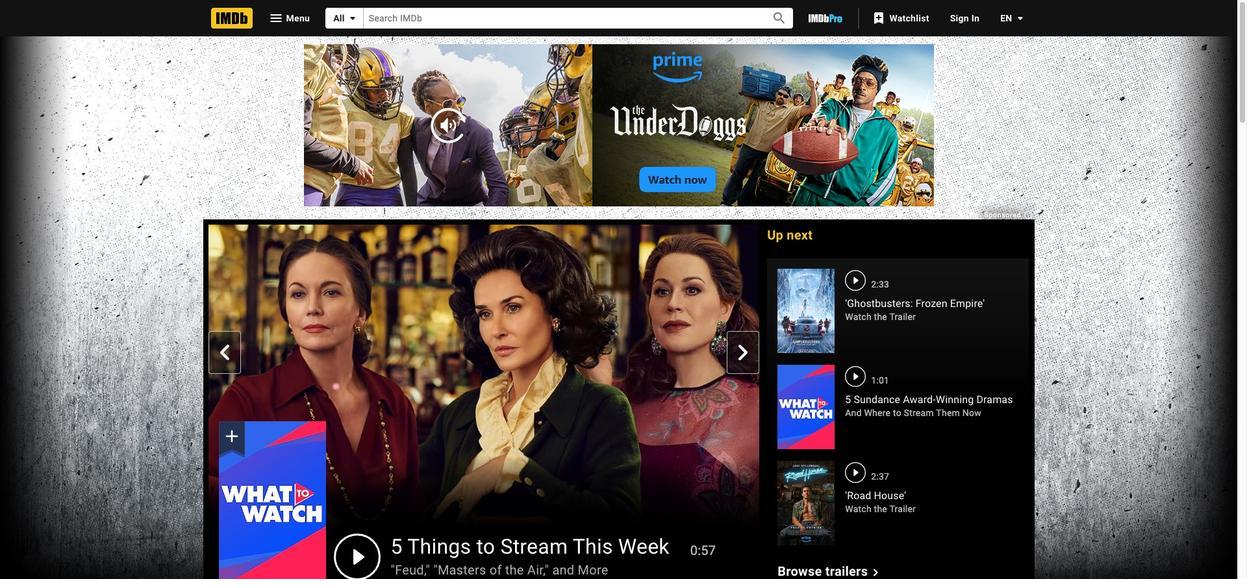 Task type: locate. For each thing, give the bounding box(es) containing it.
ghostbusters: frozen empire image
[[778, 269, 835, 354]]

0 vertical spatial the
[[874, 312, 888, 322]]

trailer inside 'ghostbusters: frozen empire' watch the trailer
[[890, 312, 916, 322]]

things
[[408, 534, 471, 559]]

All search field
[[326, 8, 794, 29]]

1 horizontal spatial stream
[[904, 408, 934, 418]]

5 up "feud,"
[[391, 534, 403, 559]]

1 trailer from the top
[[890, 312, 916, 322]]

watch
[[845, 312, 872, 322], [845, 504, 872, 515]]

5 up and
[[845, 394, 851, 406]]

5 sundance award-winning dramas and where to stream them now
[[845, 394, 1013, 418]]

this
[[573, 534, 613, 559]]

"masters
[[434, 562, 486, 578]]

stream
[[904, 408, 934, 418], [501, 534, 568, 559]]

to inside 5 sundance award-winning dramas and where to stream them now
[[893, 408, 902, 418]]

sign in
[[950, 13, 980, 23]]

0 vertical spatial stream
[[904, 408, 934, 418]]

2 watch from the top
[[845, 504, 872, 515]]

1 vertical spatial the
[[874, 504, 888, 515]]

5 things to watch for the week of jan. 29 image
[[219, 422, 326, 580], [219, 422, 326, 580]]

'ghostbusters:
[[845, 298, 913, 310]]

more
[[578, 562, 609, 578]]

now
[[963, 408, 982, 418]]

1 vertical spatial to
[[477, 534, 495, 559]]

1 vertical spatial watch
[[845, 504, 872, 515]]

house'
[[874, 490, 907, 502]]

None field
[[364, 8, 757, 28]]

1 horizontal spatial to
[[893, 408, 902, 418]]

0 vertical spatial watch
[[845, 312, 872, 322]]

2 vertical spatial the
[[505, 562, 524, 578]]

1 horizontal spatial 5
[[845, 394, 851, 406]]

0 horizontal spatial to
[[477, 534, 495, 559]]

sponsored content section
[[0, 0, 1243, 580]]

menu button
[[258, 8, 320, 29]]

the inside 5 things to stream this week element
[[505, 562, 524, 578]]

chevron right image
[[868, 565, 884, 580]]

trailer down house'
[[890, 504, 916, 515]]

'road house' watch the trailer
[[845, 490, 916, 515]]

to
[[893, 408, 902, 418], [477, 534, 495, 559]]

"feud,"
[[391, 562, 430, 578]]

stream up air,"
[[501, 534, 568, 559]]

browse trailers
[[778, 564, 868, 579]]

empire'
[[950, 298, 985, 310]]

browse
[[778, 564, 822, 579]]

0 horizontal spatial stream
[[501, 534, 568, 559]]

5
[[845, 394, 851, 406], [391, 534, 403, 559]]

to right where
[[893, 408, 902, 418]]

frozen
[[916, 298, 948, 310]]

in
[[972, 13, 980, 23]]

1 vertical spatial trailer
[[890, 504, 916, 515]]

the right of
[[505, 562, 524, 578]]

and
[[845, 408, 862, 418]]

browse trailers link
[[778, 564, 884, 580]]

0 vertical spatial to
[[893, 408, 902, 418]]

none field inside all search field
[[364, 8, 757, 28]]

watch down 'road
[[845, 504, 872, 515]]

menu
[[286, 13, 310, 23]]

'road
[[845, 490, 872, 502]]

submit search image
[[772, 11, 787, 26]]

up
[[767, 227, 784, 243]]

watch down "'ghostbusters:"
[[845, 312, 872, 322]]

5 things to stream this week image
[[208, 225, 760, 535]]

1 watch from the top
[[845, 312, 872, 322]]

2:37
[[871, 472, 890, 482]]

'ghostbusters: frozen empire' watch the trailer
[[845, 298, 985, 322]]

trailer down "'ghostbusters:"
[[890, 312, 916, 322]]

0 vertical spatial 5
[[845, 394, 851, 406]]

the down house'
[[874, 504, 888, 515]]

0:57
[[691, 543, 716, 558]]

2 trailer from the top
[[890, 504, 916, 515]]

the inside 'ghostbusters: frozen empire' watch the trailer
[[874, 312, 888, 322]]

5 inside 5 sundance award-winning dramas and where to stream them now
[[845, 394, 851, 406]]

Search IMDb text field
[[364, 8, 757, 28]]

stream down the award-
[[904, 408, 934, 418]]

trailer
[[890, 312, 916, 322], [890, 504, 916, 515]]

1 vertical spatial stream
[[501, 534, 568, 559]]

the down "'ghostbusters:"
[[874, 312, 888, 322]]

group
[[219, 422, 326, 580]]

watchlist
[[890, 13, 930, 23]]

0 vertical spatial trailer
[[890, 312, 916, 322]]

0 horizontal spatial 5
[[391, 534, 403, 559]]

the
[[874, 312, 888, 322], [874, 504, 888, 515], [505, 562, 524, 578]]

5 things to stream this week
[[391, 534, 670, 559]]

of
[[490, 562, 502, 578]]

5 inside 5 things to stream this week element
[[391, 534, 403, 559]]

the inside 'road house' watch the trailer
[[874, 504, 888, 515]]

to up of
[[477, 534, 495, 559]]

1 vertical spatial 5
[[391, 534, 403, 559]]

5 for 5 things to stream this week
[[391, 534, 403, 559]]

up next
[[767, 227, 813, 243]]



Task type: vqa. For each thing, say whether or not it's contained in the screenshot.


Task type: describe. For each thing, give the bounding box(es) containing it.
home image
[[211, 8, 252, 29]]

award-
[[903, 394, 936, 406]]

2:33
[[871, 279, 890, 290]]

sign in button
[[940, 6, 990, 30]]

chevron left inline image
[[217, 345, 232, 361]]

where
[[864, 408, 891, 418]]

the for 'road house' watch the trailer
[[874, 504, 888, 515]]

arrow drop down image
[[345, 10, 360, 26]]

road house image
[[778, 461, 835, 546]]

the for "feud," "masters of the air," and more
[[505, 562, 524, 578]]

all button
[[326, 8, 364, 29]]

stream inside 5 sundance award-winning dramas and where to stream them now
[[904, 408, 934, 418]]

trailers
[[826, 564, 868, 579]]

menu image
[[268, 10, 284, 26]]

chevron right inline image
[[736, 345, 751, 361]]

watchlist image
[[872, 10, 887, 26]]

them
[[936, 408, 960, 418]]

1:01
[[871, 376, 890, 386]]

sponsored
[[984, 211, 1024, 220]]

and
[[553, 562, 575, 578]]

winning
[[936, 394, 974, 406]]

watch inside 'road house' watch the trailer
[[845, 504, 872, 515]]

stream inside group
[[501, 534, 568, 559]]

watchlist button
[[865, 6, 940, 30]]

en
[[1001, 13, 1013, 23]]

to inside group
[[477, 534, 495, 559]]

watch inside 'ghostbusters: frozen empire' watch the trailer
[[845, 312, 872, 322]]

5 things to stream this week group
[[208, 225, 760, 580]]

week
[[618, 534, 670, 559]]

sundance
[[854, 394, 901, 406]]

en button
[[990, 6, 1028, 30]]

next
[[787, 227, 813, 243]]

air,"
[[528, 562, 549, 578]]

"feud," "masters of the air," and more
[[391, 562, 609, 578]]

arrow drop down image
[[1013, 10, 1028, 26]]

5 for 5 sundance award-winning dramas and where to stream them now
[[845, 394, 851, 406]]

trailer inside 'road house' watch the trailer
[[890, 504, 916, 515]]

5 things to stream this week element
[[208, 225, 760, 580]]

dramas
[[977, 394, 1013, 406]]

5 sundance award-winning dramas to stream image
[[778, 365, 835, 450]]

all
[[333, 13, 345, 23]]

sign
[[950, 13, 969, 23]]



